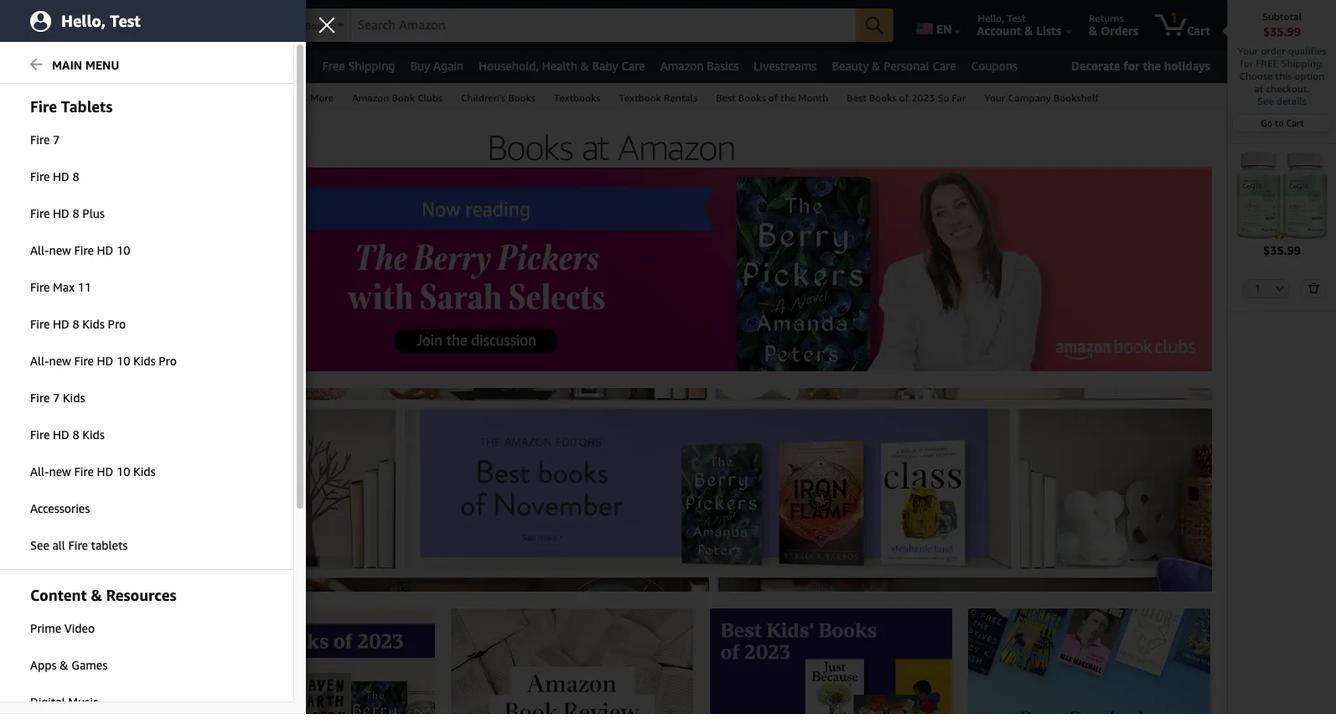 Task type: describe. For each thing, give the bounding box(es) containing it.
fire hd 8
[[30, 169, 79, 184]]

hispanic and latino stories books in spanish back to school books children's books
[[23, 205, 146, 262]]

kindle up kindle deals link
[[23, 652, 51, 664]]

more inside navigation navigation
[[310, 91, 334, 104]]

books down celebrity
[[23, 325, 51, 337]]

navigation navigation
[[0, 0, 1337, 714]]

fire 7 kids link
[[0, 381, 293, 416]]

0 vertical spatial children's books link
[[452, 84, 545, 110]]

1 vertical spatial cart
[[1287, 117, 1305, 128]]

hello, test inside hello, test link
[[61, 11, 141, 30]]

the for best books of the month
[[781, 91, 796, 104]]

a
[[48, 505, 53, 517]]

fire max 11 link
[[0, 270, 293, 305]]

books down basics
[[739, 91, 766, 104]]

all button
[[9, 50, 58, 83]]

prime video
[[30, 621, 95, 636]]

choose
[[1240, 70, 1273, 82]]

of for best books of the month
[[769, 91, 778, 104]]

& for apps & games
[[60, 658, 68, 672]]

search
[[116, 91, 147, 104]]

2 vertical spatial textbooks
[[23, 563, 69, 575]]

1 care from the left
[[622, 59, 645, 73]]

groceries
[[247, 59, 296, 73]]

see inside the "see all fire tablets" link
[[30, 538, 49, 553]]

apps & games link
[[0, 648, 293, 683]]

books down deals in books link
[[57, 396, 90, 408]]

kids inside 'link'
[[82, 317, 105, 331]]

1 vertical spatial $35.99
[[1264, 243, 1301, 257]]

books left '11'
[[46, 280, 74, 292]]

all- for all-new fire hd 10
[[30, 243, 49, 257]]

best kids' books of 2023 image
[[710, 609, 953, 714]]

celebrity picks link
[[23, 310, 90, 322]]

textbooks store link
[[23, 563, 96, 575]]

beauty & personal care link
[[825, 55, 964, 78]]

rentals inside navigation navigation
[[664, 91, 698, 104]]

& for content & resources
[[91, 586, 102, 605]]

0 horizontal spatial 1
[[1170, 9, 1178, 26]]

your for your company bookshelf
[[985, 91, 1006, 104]]

audible
[[62, 619, 102, 631]]

fire inside fire hd 8 plus link
[[30, 206, 50, 221]]

books down spanish
[[93, 235, 121, 247]]

none submit inside the "books" search field
[[856, 8, 894, 42]]

hello, inside navigation navigation
[[978, 12, 1005, 24]]

games
[[71, 658, 108, 672]]

fire inside fire max 11 link
[[30, 280, 50, 294]]

angeles
[[207, 12, 244, 24]]

fire hd 8 plus
[[30, 206, 105, 221]]

decorate
[[1072, 59, 1121, 73]]

account & lists
[[977, 23, 1062, 38]]

hispanic
[[23, 205, 62, 216]]

children's inside hispanic and latino stories books in spanish back to school books children's books
[[23, 250, 68, 262]]

beauty & personal care
[[832, 59, 957, 73]]

fire 7 kids
[[30, 391, 85, 405]]

main
[[52, 58, 82, 72]]

dropdown image
[[1276, 285, 1285, 292]]

kindle & audible
[[15, 619, 102, 631]]

8 for fire hd 8 plus
[[72, 206, 79, 221]]

books up back
[[23, 220, 51, 231]]

location
[[172, 23, 217, 38]]

free
[[322, 59, 345, 73]]

books%20at%20amazon image
[[262, 122, 966, 168]]

books inside the read with pride deals in books
[[63, 371, 91, 382]]

update
[[128, 23, 169, 38]]

on
[[94, 460, 105, 471]]

fire inside fire 7 kids link
[[30, 391, 50, 405]]

main menu
[[52, 58, 119, 72]]

go to cart
[[1261, 117, 1305, 128]]

best for best books of 2023 so far
[[847, 91, 867, 104]]

your company bookshelf
[[985, 91, 1099, 104]]

hispanic and latino stories link
[[23, 205, 146, 216]]

ebooks
[[54, 652, 88, 664]]

kindle down content
[[15, 619, 48, 631]]

fire hd 8 plus link
[[0, 196, 293, 231]]

deals for read with pride deals in books
[[23, 371, 49, 382]]

1 vertical spatial 1
[[1256, 282, 1261, 293]]

store
[[72, 563, 96, 575]]

textbook inside navigation navigation
[[619, 91, 662, 104]]

1 vertical spatial textbook rentals link
[[23, 579, 101, 590]]

books link
[[13, 84, 60, 110]]

0 horizontal spatial for
[[1124, 59, 1140, 73]]

to for go to cart
[[1275, 117, 1284, 128]]

all-new fire hd 10 kids pro
[[30, 354, 177, 368]]

hd inside 'link'
[[53, 317, 69, 331]]

in right popular
[[59, 171, 68, 184]]

month for best books of the month
[[799, 91, 829, 104]]

fire 7 link
[[0, 122, 293, 158]]

fire hd 8 kids
[[30, 428, 105, 442]]

best books in top categories image
[[969, 609, 1211, 714]]

amazon book review image
[[452, 609, 694, 714]]

amazon for amazon basics
[[661, 59, 704, 73]]

best books of the month
[[716, 91, 829, 104]]

& for returns & orders
[[1089, 23, 1098, 38]]

fire inside the "see all fire tablets" link
[[68, 538, 88, 553]]

celebrity
[[23, 310, 63, 322]]

coq10 600mg softgels | high absorption coq10 ubiquinol supplement | reduced form enhanced with vitamin e &amp; omega 3 6 9 | antioxidant powerhouse good for health | 120 softgels image
[[1237, 150, 1328, 242]]

free
[[1256, 57, 1279, 70]]

hello, inside hello, test link
[[61, 11, 106, 30]]

1 vertical spatial pro
[[159, 354, 177, 368]]

apps & games
[[30, 658, 108, 672]]

textbooks for textbooks
[[554, 91, 601, 104]]

start a new series
[[23, 505, 107, 517]]

popular in books
[[15, 171, 105, 184]]

option
[[1295, 70, 1325, 82]]

1 vertical spatial more
[[15, 396, 41, 408]]

digital music
[[30, 695, 98, 709]]

pride
[[71, 356, 95, 367]]

& for kindle & audible
[[51, 619, 59, 631]]

10 for all-new fire hd 10 kids pro
[[117, 354, 130, 368]]

for inside your order qualifies for free shipping. choose this option at checkout. see details
[[1240, 57, 1254, 70]]

buy again link
[[403, 55, 471, 78]]

so inside navigation navigation
[[938, 91, 950, 104]]

best left max
[[23, 280, 44, 292]]

prime
[[30, 621, 61, 636]]

in down deals in books link
[[44, 396, 54, 408]]

digital
[[30, 695, 65, 709]]

more in books
[[15, 396, 90, 408]]

deals for kindle ebooks kindle deals
[[54, 667, 80, 679]]

amazon image
[[15, 15, 96, 40]]

best books of 2023 image
[[193, 609, 435, 714]]

books down the fire max 11
[[46, 295, 74, 307]]

fire inside fire hd 8 kids pro 'link'
[[30, 317, 50, 331]]

advanced
[[69, 91, 113, 104]]

start
[[23, 505, 45, 517]]

see all fire tablets link
[[0, 528, 293, 563]]

advanced search link
[[60, 84, 156, 110]]

books down household,
[[508, 91, 536, 104]]

1 vertical spatial best books of 2023 so far link
[[23, 295, 144, 307]]

kindle etextbooks link
[[23, 594, 105, 605]]

best sellers & more
[[245, 91, 334, 104]]

fire inside the all-new fire hd 10 kids link
[[74, 465, 94, 479]]

2 care from the left
[[933, 59, 957, 73]]

plus
[[82, 206, 105, 221]]

read with pride deals in books
[[23, 356, 95, 382]]

twitter
[[108, 460, 137, 471]]

hello, test inside navigation navigation
[[978, 12, 1026, 24]]

review
[[89, 429, 122, 441]]

holiday
[[66, 59, 106, 73]]

0 vertical spatial best books of the month link
[[707, 84, 838, 110]]

amazon book review blog
[[23, 429, 145, 441]]

& for account & lists
[[1025, 23, 1034, 38]]

content & resources
[[30, 586, 176, 605]]

best books of the month best books of 2023 so far celebrity picks books by black writers
[[23, 280, 144, 337]]

go to cart link
[[1234, 115, 1331, 132]]

best up celebrity
[[23, 295, 44, 307]]

free shipping
[[322, 59, 395, 73]]

children's inside navigation navigation
[[461, 91, 506, 104]]

amazon books on twitter link
[[23, 460, 137, 471]]

2 horizontal spatial the
[[1143, 59, 1161, 73]]

see inside your order qualifies for free shipping. choose this option at checkout. see details
[[1258, 95, 1274, 107]]

kindle down kindle ebooks link
[[23, 667, 51, 679]]

far inside best books of the month best books of 2023 so far celebrity picks books by black writers
[[129, 295, 144, 307]]

fire tablets
[[30, 97, 113, 116]]

Search Amazon text field
[[351, 9, 856, 41]]

in inside the read with pride deals in books
[[52, 371, 60, 382]]

kindle inside textbooks textbooks store textbook rentals kindle etextbooks
[[23, 594, 51, 605]]

fire inside all-new fire hd 10 link
[[74, 243, 94, 257]]

$35.99 inside subtotal $35.99
[[1264, 24, 1301, 39]]

decorate for the holidays
[[1072, 59, 1211, 73]]

of for best books of the month best books of 2023 so far celebrity picks books by black writers
[[77, 280, 86, 292]]

in inside hispanic and latino stories books in spanish back to school books children's books
[[54, 220, 62, 231]]

amazon basics link
[[653, 55, 747, 78]]

amazon book clubs
[[352, 91, 443, 104]]

buy
[[410, 59, 430, 73]]

holiday deals
[[66, 59, 138, 73]]

far inside navigation navigation
[[952, 91, 966, 104]]

books down all "button"
[[22, 91, 50, 104]]

hello, test link
[[0, 0, 306, 42]]



Task type: locate. For each thing, give the bounding box(es) containing it.
best books of november image
[[193, 388, 1212, 592]]

0 vertical spatial more
[[310, 91, 334, 104]]

1 vertical spatial so
[[114, 295, 126, 307]]

school
[[60, 235, 91, 247]]

by
[[54, 325, 65, 337]]

& inside returns & orders
[[1089, 23, 1098, 38]]

0 vertical spatial deals
[[109, 59, 138, 73]]

fire hd 8 link
[[0, 159, 293, 195]]

1 new from the top
[[49, 243, 71, 257]]

picks inside best books of the month best books of 2023 so far celebrity picks books by black writers
[[66, 310, 90, 322]]

1 horizontal spatial to
[[177, 12, 187, 24]]

hello, up main menu
[[61, 11, 106, 30]]

1 vertical spatial all-
[[30, 354, 49, 368]]

more down free
[[310, 91, 334, 104]]

textbooks for textbooks textbooks store textbook rentals kindle etextbooks
[[15, 545, 69, 558]]

far down coupons link
[[952, 91, 966, 104]]

best books of the month link down all-new fire hd 10
[[23, 280, 133, 292]]

back to school books link
[[23, 235, 121, 247]]

new for all-new fire hd 10 kids pro
[[49, 354, 71, 368]]

lists
[[1037, 23, 1062, 38]]

0 horizontal spatial so
[[114, 295, 126, 307]]

the down livestreams link
[[781, 91, 796, 104]]

1 vertical spatial 2023
[[88, 295, 111, 307]]

to left los
[[177, 12, 187, 24]]

care
[[622, 59, 645, 73], [933, 59, 957, 73]]

children's books link
[[452, 84, 545, 110], [23, 250, 99, 262]]

to inside hispanic and latino stories books in spanish back to school books children's books
[[49, 235, 57, 247]]

content
[[30, 586, 87, 605]]

stories
[[115, 205, 146, 216]]

month right '11'
[[105, 280, 133, 292]]

book club picks link
[[23, 475, 97, 486]]

2 7 from the top
[[53, 391, 60, 405]]

0 horizontal spatial the
[[88, 280, 102, 292]]

1 horizontal spatial month
[[799, 91, 829, 104]]

2 vertical spatial 10
[[117, 465, 130, 479]]

company
[[1008, 91, 1051, 104]]

back
[[23, 235, 46, 247]]

groceries link
[[240, 55, 315, 78]]

read with pride link
[[23, 356, 95, 367]]

None submit
[[856, 8, 894, 42]]

fire hd 8 kids pro
[[30, 317, 126, 331]]

to for delivering to los angeles 90005 update location
[[177, 12, 187, 24]]

0 vertical spatial best books of 2023 so far link
[[838, 84, 976, 110]]

books up free
[[305, 19, 333, 32]]

apps
[[30, 658, 57, 672]]

all- for all-new fire hd 10 kids pro
[[30, 354, 49, 368]]

go
[[1261, 117, 1273, 128]]

0 horizontal spatial rentals
[[67, 579, 101, 590]]

fire left on
[[74, 465, 94, 479]]

with
[[50, 356, 68, 367]]

10 for all-new fire hd 10 kids
[[117, 465, 130, 479]]

1 vertical spatial textbook
[[23, 579, 64, 590]]

0 vertical spatial all-
[[30, 243, 49, 257]]

book for clubs
[[392, 91, 415, 104]]

7 for fire 7 kids
[[53, 391, 60, 405]]

$35.99 down 'subtotal'
[[1264, 24, 1301, 39]]

1 vertical spatial children's books link
[[23, 250, 99, 262]]

8 for fire hd 8 kids
[[72, 428, 79, 442]]

new for all-new fire hd 10 kids
[[49, 465, 71, 479]]

1 horizontal spatial children's
[[461, 91, 506, 104]]

2 vertical spatial deals
[[54, 667, 80, 679]]

1 horizontal spatial see
[[1258, 95, 1274, 107]]

popular
[[15, 171, 56, 184]]

book for review
[[63, 429, 86, 441]]

textbook inside textbooks textbooks store textbook rentals kindle etextbooks
[[23, 579, 64, 590]]

book left the clubs
[[392, 91, 415, 104]]

fire inside fire 7 link
[[30, 132, 50, 147]]

books up hispanic and latino stories link
[[71, 171, 105, 184]]

again
[[433, 59, 464, 73]]

rentals down store
[[67, 579, 101, 590]]

2 8 from the top
[[72, 206, 79, 221]]

fire inside fire hd 8 kids link
[[30, 428, 50, 442]]

0 vertical spatial 1
[[1170, 9, 1178, 26]]

amazon down more in books
[[23, 429, 60, 441]]

clubs
[[418, 91, 443, 104]]

holiday deals link
[[58, 55, 146, 78]]

8 for fire hd 8
[[72, 169, 79, 184]]

all- for all-new fire hd 10 kids
[[30, 465, 49, 479]]

fire down deals in books link
[[30, 391, 50, 405]]

books down beauty & personal care link
[[869, 91, 897, 104]]

test up 'menu'
[[110, 11, 141, 30]]

los
[[189, 12, 205, 24]]

at
[[1255, 82, 1264, 95]]

hello, up coupons
[[978, 12, 1005, 24]]

children's books link down back to school books link
[[23, 250, 99, 262]]

best for best books of the month
[[716, 91, 736, 104]]

0 horizontal spatial book
[[23, 475, 46, 486]]

1 all- from the top
[[30, 243, 49, 257]]

0 horizontal spatial deals
[[23, 371, 49, 382]]

0 vertical spatial month
[[799, 91, 829, 104]]

fire inside fire hd 8 link
[[30, 169, 50, 184]]

book left club
[[23, 475, 46, 486]]

to inside 'delivering to los angeles 90005 update location'
[[177, 12, 187, 24]]

1 vertical spatial tablets
[[91, 538, 128, 553]]

en link
[[907, 4, 968, 46]]

textbooks up textbooks store link
[[15, 545, 69, 558]]

7 down deals in books link
[[53, 391, 60, 405]]

90005
[[246, 12, 276, 24]]

amazon up textbook rentals
[[661, 59, 704, 73]]

see up go
[[1258, 95, 1274, 107]]

for
[[1240, 57, 1254, 70], [1124, 59, 1140, 73]]

club
[[49, 475, 70, 486]]

$35.99
[[1264, 24, 1301, 39], [1264, 243, 1301, 257]]

care down en
[[933, 59, 957, 73]]

book inside navigation navigation
[[392, 91, 415, 104]]

10 down stories
[[117, 243, 130, 257]]

textbooks down all in the left bottom of the page
[[23, 563, 69, 575]]

1 vertical spatial children's
[[23, 250, 68, 262]]

0 vertical spatial children's
[[461, 91, 506, 104]]

books inside search field
[[305, 19, 333, 32]]

amazon up club
[[23, 460, 60, 471]]

best for best sellers & more
[[245, 91, 265, 104]]

1 horizontal spatial cart
[[1287, 117, 1305, 128]]

best books of the month link down livestreams link
[[707, 84, 838, 110]]

textbook
[[619, 91, 662, 104], [23, 579, 64, 590]]

1 10 from the top
[[117, 243, 130, 257]]

1 horizontal spatial care
[[933, 59, 957, 73]]

all-new fire hd 10
[[30, 243, 130, 257]]

book up "amazon books on twitter" link
[[63, 429, 86, 441]]

bookshelf
[[1054, 91, 1099, 104]]

2023 inside best books of the month best books of 2023 so far celebrity picks books by black writers
[[88, 295, 111, 307]]

3 8 from the top
[[72, 317, 79, 331]]

10 down writers
[[117, 354, 130, 368]]

1 horizontal spatial hello,
[[978, 12, 1005, 24]]

pro inside 'link'
[[108, 317, 126, 331]]

2 horizontal spatial book
[[392, 91, 415, 104]]

8 left review
[[72, 428, 79, 442]]

1 horizontal spatial 1
[[1256, 282, 1261, 293]]

qualifies
[[1289, 44, 1327, 57]]

2 horizontal spatial to
[[1275, 117, 1284, 128]]

1 horizontal spatial best books of the month link
[[707, 84, 838, 110]]

1 horizontal spatial textbook rentals link
[[610, 84, 707, 110]]

household, health & baby care
[[479, 59, 645, 73]]

1 left dropdown image on the right top
[[1256, 282, 1261, 293]]

fire max 11
[[30, 280, 91, 294]]

month inside navigation navigation
[[799, 91, 829, 104]]

delete image
[[1308, 282, 1320, 293]]

children's down household,
[[461, 91, 506, 104]]

0 vertical spatial tablets
[[61, 97, 113, 116]]

1 vertical spatial book
[[63, 429, 86, 441]]

start a new series link
[[23, 505, 107, 517]]

test inside hello, test link
[[110, 11, 141, 30]]

amazon book review blog link
[[23, 429, 145, 441]]

all- left the with
[[30, 354, 49, 368]]

children's
[[461, 91, 506, 104], [23, 250, 68, 262]]

0 horizontal spatial to
[[49, 235, 57, 247]]

0 horizontal spatial pro
[[108, 317, 126, 331]]

hello, test up coupons
[[978, 12, 1026, 24]]

0 horizontal spatial best books of the month link
[[23, 280, 133, 292]]

7 down fire
[[53, 132, 60, 147]]

0 horizontal spatial cart
[[1187, 23, 1211, 38]]

1 vertical spatial picks
[[73, 475, 97, 486]]

your down coupons link
[[985, 91, 1006, 104]]

8 up and
[[72, 169, 79, 184]]

1 vertical spatial best books of the month link
[[23, 280, 133, 292]]

all
[[52, 538, 65, 553]]

picks up black
[[66, 310, 90, 322]]

fire
[[30, 97, 57, 116]]

textbook down textbooks store link
[[23, 579, 64, 590]]

1 vertical spatial to
[[1275, 117, 1284, 128]]

textbook up books%20at%20amazon image
[[619, 91, 662, 104]]

en
[[937, 22, 952, 36]]

1 vertical spatial see
[[30, 538, 49, 553]]

books left on
[[63, 460, 91, 471]]

0 horizontal spatial children's
[[23, 250, 68, 262]]

textbooks down household, health & baby care link
[[554, 91, 601, 104]]

pro down fire hd 8 kids pro 'link'
[[159, 354, 177, 368]]

fire left max
[[30, 280, 50, 294]]

menu
[[85, 58, 119, 72]]

2023 down '11'
[[88, 295, 111, 307]]

Books search field
[[296, 8, 894, 44]]

11
[[78, 280, 91, 294]]

book inside amazon books on twitter book club picks
[[23, 475, 46, 486]]

1 vertical spatial month
[[105, 280, 133, 292]]

all-new fire hd 10 link
[[0, 233, 293, 268]]

2 vertical spatial book
[[23, 475, 46, 486]]

cart up the holidays
[[1187, 23, 1211, 38]]

new for all-new fire hd 10
[[49, 243, 71, 257]]

returns & orders
[[1089, 12, 1139, 38]]

the for best books of the month best books of 2023 so far celebrity picks books by black writers
[[88, 280, 102, 292]]

to right go
[[1275, 117, 1284, 128]]

2 new from the top
[[49, 354, 71, 368]]

1 horizontal spatial book
[[63, 429, 86, 441]]

the
[[1143, 59, 1161, 73], [781, 91, 796, 104], [88, 280, 102, 292]]

textbooks inside navigation navigation
[[554, 91, 601, 104]]

shipping
[[348, 59, 395, 73]]

1 horizontal spatial test
[[1007, 12, 1026, 24]]

2023 down personal
[[912, 91, 935, 104]]

0 vertical spatial your
[[1238, 44, 1259, 57]]

1 horizontal spatial for
[[1240, 57, 1254, 70]]

read
[[23, 356, 48, 367]]

3 10 from the top
[[117, 465, 130, 479]]

3 new from the top
[[49, 465, 71, 479]]

month for best books of the month best books of 2023 so far celebrity picks books by black writers
[[105, 280, 133, 292]]

0 horizontal spatial more
[[15, 396, 41, 408]]

of down personal
[[900, 91, 909, 104]]

0 vertical spatial to
[[177, 12, 187, 24]]

rentals inside textbooks textbooks store textbook rentals kindle etextbooks
[[67, 579, 101, 590]]

details
[[1277, 95, 1307, 107]]

books down pride
[[63, 371, 91, 382]]

0 vertical spatial textbook
[[619, 91, 662, 104]]

0 vertical spatial textbook rentals link
[[610, 84, 707, 110]]

& for beauty & personal care
[[872, 59, 881, 73]]

picks inside amazon books on twitter book club picks
[[73, 475, 97, 486]]

your left order
[[1238, 44, 1259, 57]]

in down read with pride link
[[52, 371, 60, 382]]

children's books link down household,
[[452, 84, 545, 110]]

so inside best books of the month best books of 2023 so far celebrity picks books by black writers
[[114, 295, 126, 307]]

1 vertical spatial the
[[781, 91, 796, 104]]

8
[[72, 169, 79, 184], [72, 206, 79, 221], [72, 317, 79, 331], [72, 428, 79, 442]]

amazon for amazon book clubs
[[352, 91, 389, 104]]

textbooks
[[554, 91, 601, 104], [15, 545, 69, 558], [23, 563, 69, 575]]

1 vertical spatial textbooks
[[15, 545, 69, 558]]

books inside amazon books on twitter book club picks
[[63, 460, 91, 471]]

2023 inside navigation navigation
[[912, 91, 935, 104]]

of down '11'
[[77, 295, 86, 307]]

fire up back
[[30, 206, 50, 221]]

1 vertical spatial deals
[[23, 371, 49, 382]]

best books of 2023 so far
[[847, 91, 966, 104]]

rentals down amazon basics link
[[664, 91, 698, 104]]

the inside best books of the month best books of 2023 so far celebrity picks books by black writers
[[88, 280, 102, 292]]

0 vertical spatial 7
[[53, 132, 60, 147]]

for left free on the top right of page
[[1240, 57, 1254, 70]]

7 for fire 7
[[53, 132, 60, 147]]

books down school
[[71, 250, 99, 262]]

2 vertical spatial the
[[88, 280, 102, 292]]

1 horizontal spatial textbook
[[619, 91, 662, 104]]

1 horizontal spatial best books of 2023 so far link
[[838, 84, 976, 110]]

of down livestreams link
[[769, 91, 778, 104]]

video
[[64, 621, 95, 636]]

amazon books on twitter book club picks
[[23, 460, 137, 486]]

1 vertical spatial far
[[129, 295, 144, 307]]

10 right on
[[117, 465, 130, 479]]

8 inside 'link'
[[72, 317, 79, 331]]

8 for fire hd 8 kids pro
[[72, 317, 79, 331]]

8 left the plus
[[72, 206, 79, 221]]

series
[[79, 505, 107, 517]]

0 horizontal spatial see
[[30, 538, 49, 553]]

pro
[[108, 317, 126, 331], [159, 354, 177, 368]]

fire inside all-new fire hd 10 kids pro link
[[74, 354, 94, 368]]

0 horizontal spatial your
[[985, 91, 1006, 104]]

cart
[[1187, 23, 1211, 38], [1287, 117, 1305, 128]]

1 horizontal spatial deals
[[54, 667, 80, 679]]

cart down details
[[1287, 117, 1305, 128]]

0 horizontal spatial best books of 2023 so far link
[[23, 295, 144, 307]]

in up back to school books link
[[54, 220, 62, 231]]

now reading. bright young women with sarah selects. join the discussion. image
[[193, 168, 1212, 372]]

basics
[[707, 59, 739, 73]]

1 up the holidays
[[1170, 9, 1178, 26]]

pro right black
[[108, 317, 126, 331]]

amazon down 'shipping'
[[352, 91, 389, 104]]

month inside best books of the month best books of 2023 so far celebrity picks books by black writers
[[105, 280, 133, 292]]

amazon for amazon book review blog
[[23, 429, 60, 441]]

all- down books in spanish link
[[30, 243, 49, 257]]

10 for all-new fire hd 10
[[117, 243, 130, 257]]

books
[[305, 19, 333, 32], [22, 91, 50, 104], [508, 91, 536, 104], [739, 91, 766, 104], [869, 91, 897, 104], [71, 171, 105, 184], [23, 220, 51, 231], [93, 235, 121, 247], [71, 250, 99, 262], [46, 280, 74, 292], [46, 295, 74, 307], [23, 325, 51, 337], [63, 371, 91, 382], [57, 396, 90, 408], [63, 460, 91, 471]]

0 vertical spatial 10
[[117, 243, 130, 257]]

and
[[65, 205, 82, 216]]

best down basics
[[716, 91, 736, 104]]

1 horizontal spatial the
[[781, 91, 796, 104]]

1 horizontal spatial your
[[1238, 44, 1259, 57]]

$35.99 up dropdown image on the right top
[[1264, 243, 1301, 257]]

kindle ebooks link
[[23, 652, 88, 664]]

best books of 2023 so far link down personal
[[838, 84, 976, 110]]

fire right the with
[[74, 354, 94, 368]]

1 8 from the top
[[72, 169, 79, 184]]

0 vertical spatial book
[[392, 91, 415, 104]]

0 horizontal spatial hello, test
[[61, 11, 141, 30]]

deals inside holiday deals link
[[109, 59, 138, 73]]

2023
[[912, 91, 935, 104], [88, 295, 111, 307]]

best books of 2023 so far link down '11'
[[23, 295, 144, 307]]

subtotal
[[1263, 10, 1302, 23]]

0 horizontal spatial month
[[105, 280, 133, 292]]

1 7 from the top
[[53, 132, 60, 147]]

livestreams link
[[747, 55, 825, 78]]

best left "sellers"
[[245, 91, 265, 104]]

care right baby
[[622, 59, 645, 73]]

see
[[1258, 95, 1274, 107], [30, 538, 49, 553]]

fire down spanish
[[74, 243, 94, 257]]

2 vertical spatial new
[[49, 465, 71, 479]]

for right decorate
[[1124, 59, 1140, 73]]

0 vertical spatial pro
[[108, 317, 126, 331]]

1 horizontal spatial rentals
[[664, 91, 698, 104]]

best down the beauty
[[847, 91, 867, 104]]

holidays
[[1164, 59, 1211, 73]]

the left the holidays
[[1143, 59, 1161, 73]]

to down books in spanish link
[[49, 235, 57, 247]]

tablets up store
[[91, 538, 128, 553]]

0 vertical spatial rentals
[[664, 91, 698, 104]]

1 horizontal spatial more
[[310, 91, 334, 104]]

fire
[[30, 132, 50, 147], [30, 169, 50, 184], [30, 206, 50, 221], [74, 243, 94, 257], [30, 280, 50, 294], [30, 317, 50, 331], [74, 354, 94, 368], [30, 391, 50, 405], [30, 428, 50, 442], [74, 465, 94, 479], [68, 538, 88, 553]]

0 horizontal spatial hello,
[[61, 11, 106, 30]]

your for your order qualifies for free shipping. choose this option at checkout. see details
[[1238, 44, 1259, 57]]

4 8 from the top
[[72, 428, 79, 442]]

3 all- from the top
[[30, 465, 49, 479]]

0 horizontal spatial test
[[110, 11, 141, 30]]

textbook rentals
[[619, 91, 698, 104]]

children's books
[[461, 91, 536, 104]]

2 10 from the top
[[117, 354, 130, 368]]

best sellers & more link
[[236, 84, 343, 110]]

2 vertical spatial all-
[[30, 465, 49, 479]]

1 horizontal spatial hello, test
[[978, 12, 1026, 24]]

children's down back
[[23, 250, 68, 262]]

of for best books of 2023 so far
[[900, 91, 909, 104]]

test inside navigation navigation
[[1007, 12, 1026, 24]]

0 vertical spatial picks
[[66, 310, 90, 322]]

fire right all in the left bottom of the page
[[68, 538, 88, 553]]

1 horizontal spatial so
[[938, 91, 950, 104]]

kindle
[[23, 594, 51, 605], [15, 619, 48, 631], [23, 652, 51, 664], [23, 667, 51, 679]]

latino
[[84, 205, 112, 216]]

2 all- from the top
[[30, 354, 49, 368]]

deals up search in the left of the page
[[109, 59, 138, 73]]

0 horizontal spatial children's books link
[[23, 250, 99, 262]]

deals inside the read with pride deals in books
[[23, 371, 49, 382]]

books in spanish link
[[23, 220, 101, 231]]

all-new fire hd 10 kids pro link
[[0, 344, 293, 379]]

0 horizontal spatial textbook rentals link
[[23, 579, 101, 590]]

deals in books link
[[23, 371, 91, 382]]

prime video link
[[0, 611, 293, 646]]

personal
[[884, 59, 930, 73]]

1 vertical spatial 10
[[117, 354, 130, 368]]

1 horizontal spatial children's books link
[[452, 84, 545, 110]]

your inside your order qualifies for free shipping. choose this option at checkout. see details
[[1238, 44, 1259, 57]]

health
[[542, 59, 578, 73]]

textbook rentals link down amazon basics link
[[610, 84, 707, 110]]

see left all in the left bottom of the page
[[30, 538, 49, 553]]

kindle ebooks kindle deals
[[23, 652, 88, 679]]

deals down read
[[23, 371, 49, 382]]

hello, test up 'menu'
[[61, 11, 141, 30]]

amazon inside amazon books on twitter book club picks
[[23, 460, 60, 471]]

to
[[177, 12, 187, 24], [1275, 117, 1284, 128], [49, 235, 57, 247]]

deals inside "kindle ebooks kindle deals"
[[54, 667, 80, 679]]

deals down ebooks
[[54, 667, 80, 679]]

0 vertical spatial new
[[49, 243, 71, 257]]

accessories link
[[0, 491, 293, 527]]

0 vertical spatial 2023
[[912, 91, 935, 104]]

0 vertical spatial cart
[[1187, 23, 1211, 38]]

1 vertical spatial 7
[[53, 391, 60, 405]]



Task type: vqa. For each thing, say whether or not it's contained in the screenshot.
the left THE 1
yes



